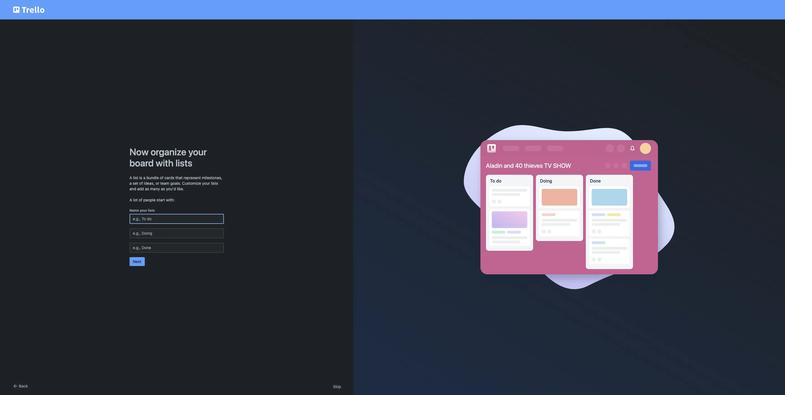 Task type: locate. For each thing, give the bounding box(es) containing it.
a right the is
[[143, 175, 146, 180]]

skip
[[333, 384, 341, 389]]

1 vertical spatial your
[[202, 181, 210, 186]]

1 vertical spatial and
[[130, 187, 136, 191]]

lot
[[133, 198, 138, 202]]

of up team
[[160, 175, 163, 180]]

many
[[150, 187, 160, 191]]

of down the is
[[139, 181, 143, 186]]

1 horizontal spatial and
[[504, 162, 514, 169]]

done
[[590, 179, 601, 184]]

as
[[145, 187, 149, 191], [161, 187, 165, 191]]

next button
[[130, 257, 145, 266]]

is
[[139, 175, 142, 180]]

do
[[496, 179, 502, 184]]

of right lot
[[139, 198, 142, 202]]

with
[[156, 157, 174, 168]]

0 vertical spatial a
[[130, 175, 132, 180]]

your right name
[[140, 208, 147, 213]]

bundle
[[147, 175, 159, 180]]

team
[[160, 181, 169, 186]]

list
[[133, 175, 138, 180]]

a inside a list is a bundle of cards that represent milestones, a set of ideas, or team goals. customize your lists and add as many as you'd like.
[[130, 175, 132, 180]]

1 a from the top
[[130, 175, 132, 180]]

1 vertical spatial a
[[130, 198, 132, 202]]

as down ideas,
[[145, 187, 149, 191]]

back
[[19, 384, 28, 389]]

lists up that
[[176, 157, 192, 168]]

a
[[130, 175, 132, 180], [130, 198, 132, 202]]

0 horizontal spatial a
[[130, 181, 132, 186]]

2 as from the left
[[161, 187, 165, 191]]

2 a from the top
[[130, 198, 132, 202]]

0 horizontal spatial lists
[[148, 208, 155, 213]]

trello image
[[12, 3, 46, 16], [486, 143, 497, 154]]

board
[[130, 157, 154, 168]]

0 vertical spatial your
[[188, 146, 207, 157]]

0 horizontal spatial trello image
[[12, 3, 46, 16]]

lists
[[176, 157, 192, 168], [211, 181, 218, 186], [148, 208, 155, 213]]

0 vertical spatial a
[[143, 175, 146, 180]]

0 horizontal spatial as
[[145, 187, 149, 191]]

and down "set"
[[130, 187, 136, 191]]

your down milestones,
[[202, 181, 210, 186]]

your up represent
[[188, 146, 207, 157]]

of
[[160, 175, 163, 180], [139, 181, 143, 186], [139, 198, 142, 202]]

aladin and 40 thieves tv show
[[486, 162, 572, 169]]

aladin
[[486, 162, 503, 169]]

1 horizontal spatial a
[[143, 175, 146, 180]]

1 vertical spatial trello image
[[486, 143, 497, 154]]

lists down milestones,
[[211, 181, 218, 186]]

0 horizontal spatial and
[[130, 187, 136, 191]]

to do
[[490, 179, 502, 184]]

ideas,
[[144, 181, 155, 186]]

1 as from the left
[[145, 187, 149, 191]]

2 horizontal spatial lists
[[211, 181, 218, 186]]

customize
[[182, 181, 201, 186]]

milestones,
[[202, 175, 222, 180]]

a list is a bundle of cards that represent milestones, a set of ideas, or team goals. customize your lists and add as many as you'd like.
[[130, 175, 222, 191]]

skip button
[[333, 384, 341, 390]]

a left list
[[130, 175, 132, 180]]

and
[[504, 162, 514, 169], [130, 187, 136, 191]]

2 vertical spatial lists
[[148, 208, 155, 213]]

0 vertical spatial lists
[[176, 157, 192, 168]]

as down team
[[161, 187, 165, 191]]

0 vertical spatial and
[[504, 162, 514, 169]]

1 vertical spatial a
[[130, 181, 132, 186]]

to
[[490, 179, 495, 184]]

1 horizontal spatial as
[[161, 187, 165, 191]]

and left 40
[[504, 162, 514, 169]]

a
[[143, 175, 146, 180], [130, 181, 132, 186]]

a for a lot of people start with:
[[130, 198, 132, 202]]

1 horizontal spatial trello image
[[486, 143, 497, 154]]

2 vertical spatial of
[[139, 198, 142, 202]]

0 vertical spatial trello image
[[12, 3, 46, 16]]

lists down a lot of people start with:
[[148, 208, 155, 213]]

1 vertical spatial lists
[[211, 181, 218, 186]]

1 horizontal spatial lists
[[176, 157, 192, 168]]

a left lot
[[130, 198, 132, 202]]

a left "set"
[[130, 181, 132, 186]]

your
[[188, 146, 207, 157], [202, 181, 210, 186], [140, 208, 147, 213]]

1 vertical spatial of
[[139, 181, 143, 186]]

e.g., Done text field
[[130, 243, 224, 253]]

add
[[137, 187, 144, 191]]



Task type: describe. For each thing, give the bounding box(es) containing it.
back button
[[12, 383, 28, 390]]

e.g., Doing text field
[[130, 228, 224, 238]]

2 vertical spatial your
[[140, 208, 147, 213]]

cards
[[165, 175, 174, 180]]

0 vertical spatial of
[[160, 175, 163, 180]]

next
[[133, 259, 141, 264]]

that
[[176, 175, 183, 180]]

and inside a list is a bundle of cards that represent milestones, a set of ideas, or team goals. customize your lists and add as many as you'd like.
[[130, 187, 136, 191]]

now
[[130, 146, 149, 157]]

tv
[[545, 162, 552, 169]]

show
[[553, 162, 572, 169]]

doing
[[540, 179, 552, 184]]

Name your lists text field
[[130, 214, 224, 224]]

40
[[515, 162, 523, 169]]

or
[[156, 181, 159, 186]]

organize
[[151, 146, 186, 157]]

your inside a list is a bundle of cards that represent milestones, a set of ideas, or team goals. customize your lists and add as many as you'd like.
[[202, 181, 210, 186]]

set
[[133, 181, 138, 186]]

start
[[157, 198, 165, 202]]

thieves
[[524, 162, 543, 169]]

now organize your board with lists
[[130, 146, 207, 168]]

lists inside now organize your board with lists
[[176, 157, 192, 168]]

a lot of people start with:
[[130, 198, 175, 202]]

a for a list is a bundle of cards that represent milestones, a set of ideas, or team goals. customize your lists and add as many as you'd like.
[[130, 175, 132, 180]]

name
[[130, 208, 139, 213]]

represent
[[184, 175, 201, 180]]

lists inside a list is a bundle of cards that represent milestones, a set of ideas, or team goals. customize your lists and add as many as you'd like.
[[211, 181, 218, 186]]

your inside now organize your board with lists
[[188, 146, 207, 157]]

with:
[[166, 198, 175, 202]]

you'd
[[166, 187, 176, 191]]

people
[[143, 198, 156, 202]]

like.
[[177, 187, 184, 191]]

goals.
[[170, 181, 181, 186]]

name your lists
[[130, 208, 155, 213]]



Task type: vqa. For each thing, say whether or not it's contained in the screenshot.
the topmost Trello's
no



